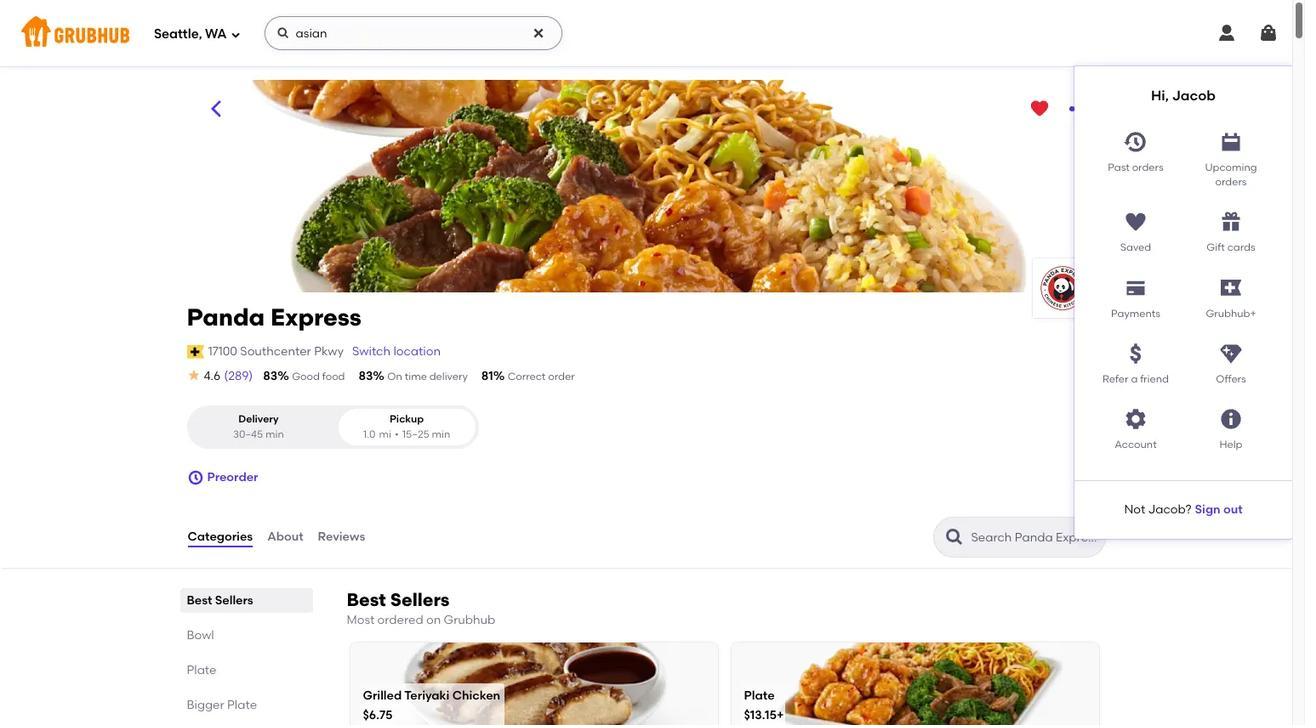 Task type: vqa. For each thing, say whether or not it's contained in the screenshot.
Best associated with Best Sellers
yes



Task type: locate. For each thing, give the bounding box(es) containing it.
sellers for best sellers most ordered on grubhub
[[390, 590, 450, 611]]

min down the delivery
[[266, 429, 284, 441]]

(289)
[[224, 369, 253, 384]]

svg image inside saved 'link'
[[1124, 210, 1148, 234]]

best for best sellers
[[187, 594, 212, 609]]

bowl
[[187, 629, 214, 643]]

1 horizontal spatial 83
[[359, 369, 373, 384]]

account link
[[1088, 401, 1184, 453]]

hi, jacob
[[1151, 88, 1216, 104]]

mi
[[379, 429, 391, 441]]

past orders
[[1108, 161, 1164, 173]]

preorder button
[[187, 463, 258, 494]]

best inside tab
[[187, 594, 212, 609]]

express
[[271, 303, 362, 332]]

teriyaki
[[404, 689, 450, 704]]

plate inside tab
[[187, 664, 217, 678]]

1 vertical spatial jacob
[[1148, 503, 1186, 517]]

on
[[426, 614, 441, 628]]

svg image for account
[[1124, 408, 1148, 432]]

min right 15–25
[[432, 429, 451, 441]]

bigger plate
[[187, 699, 257, 713]]

plate
[[187, 664, 217, 678], [744, 689, 775, 704], [227, 699, 257, 713]]

0 vertical spatial orders
[[1132, 161, 1164, 173]]

jacob right not
[[1148, 503, 1186, 517]]

1 min from the left
[[266, 429, 284, 441]]

?
[[1186, 503, 1192, 517]]

sellers inside best sellers most ordered on grubhub
[[390, 590, 450, 611]]

2 83 from the left
[[359, 369, 373, 384]]

svg image inside payments link
[[1124, 276, 1148, 300]]

plate down bowl
[[187, 664, 217, 678]]

0 horizontal spatial svg image
[[187, 369, 200, 382]]

1 horizontal spatial plate
[[227, 699, 257, 713]]

svg image inside refer a friend button
[[1124, 342, 1148, 366]]

pickup 1.0 mi • 15–25 min
[[363, 414, 451, 441]]

sellers up bowl tab
[[215, 594, 253, 609]]

+
[[777, 709, 784, 724]]

0 vertical spatial jacob
[[1172, 88, 1216, 104]]

panda express
[[187, 303, 362, 332]]

panda express logo image
[[1033, 259, 1092, 318]]

svg image inside the 'account' link
[[1124, 408, 1148, 432]]

83 for on time delivery
[[359, 369, 373, 384]]

friend
[[1140, 374, 1169, 386]]

83 for good food
[[263, 369, 278, 384]]

svg image inside gift cards link
[[1219, 210, 1243, 234]]

refer
[[1103, 374, 1129, 386]]

best up most
[[347, 590, 386, 611]]

min
[[266, 429, 284, 441], [432, 429, 451, 441]]

83 down switch
[[359, 369, 373, 384]]

svg image inside preorder button
[[187, 470, 204, 487]]

orders right past
[[1132, 161, 1164, 173]]

seattle, wa
[[154, 26, 227, 41]]

plate $13.15 +
[[744, 689, 784, 724]]

good
[[292, 371, 320, 383]]

1 vertical spatial svg image
[[1124, 276, 1148, 300]]

orders down upcoming
[[1216, 176, 1247, 188]]

good food
[[292, 371, 345, 383]]

caret left icon image
[[206, 99, 226, 119]]

2 horizontal spatial plate
[[744, 689, 775, 704]]

plate inside the bigger plate tab
[[227, 699, 257, 713]]

option group
[[187, 406, 479, 449]]

0 horizontal spatial best
[[187, 594, 212, 609]]

southcenter
[[240, 344, 311, 359]]

switch location button
[[351, 343, 442, 362]]

2 horizontal spatial svg image
[[1217, 23, 1237, 43]]

17100
[[208, 344, 237, 359]]

Search Panda Express search field
[[970, 530, 1100, 546]]

grilled
[[363, 689, 402, 704]]

svg image
[[1217, 23, 1237, 43], [1124, 276, 1148, 300], [187, 369, 200, 382]]

past
[[1108, 161, 1130, 173]]

offers link
[[1184, 335, 1279, 388]]

plate inside plate $13.15 +
[[744, 689, 775, 704]]

1 83 from the left
[[263, 369, 278, 384]]

jacob right hi,
[[1172, 88, 1216, 104]]

hi,
[[1151, 88, 1169, 104]]

best inside best sellers most ordered on grubhub
[[347, 590, 386, 611]]

svg image inside upcoming orders link
[[1219, 130, 1243, 154]]

0 horizontal spatial plate
[[187, 664, 217, 678]]

sellers up on
[[390, 590, 450, 611]]

svg image for offers
[[1219, 342, 1243, 366]]

1 horizontal spatial min
[[432, 429, 451, 441]]

saved restaurant image
[[1029, 99, 1050, 119]]

upcoming orders link
[[1184, 123, 1279, 190]]

orders inside upcoming orders
[[1216, 176, 1247, 188]]

grubhub+ button
[[1184, 270, 1279, 322]]

plate up $13.15
[[744, 689, 775, 704]]

best
[[347, 590, 386, 611], [187, 594, 212, 609]]

pkwy
[[314, 344, 344, 359]]

account
[[1115, 440, 1157, 451]]

orders for past orders
[[1132, 161, 1164, 173]]

1 vertical spatial orders
[[1216, 176, 1247, 188]]

17100 southcenter pkwy button
[[207, 343, 345, 362]]

grubhub
[[444, 614, 496, 628]]

0 horizontal spatial orders
[[1132, 161, 1164, 173]]

0 vertical spatial svg image
[[1217, 23, 1237, 43]]

2 min from the left
[[432, 429, 451, 441]]

Search for food, convenience, alcohol... search field
[[264, 16, 562, 50]]

sellers for best sellers
[[215, 594, 253, 609]]

min inside delivery 30–45 min
[[266, 429, 284, 441]]

categories
[[188, 530, 253, 545]]

bigger plate tab
[[187, 697, 306, 715]]

2 vertical spatial svg image
[[187, 369, 200, 382]]

1 horizontal spatial orders
[[1216, 176, 1247, 188]]

jacob
[[1172, 88, 1216, 104], [1148, 503, 1186, 517]]

share icon image
[[1067, 99, 1087, 119]]

gift cards
[[1207, 242, 1256, 254]]

refer a friend
[[1103, 374, 1169, 386]]

time
[[405, 371, 427, 383]]

reviews
[[318, 530, 365, 545]]

sellers
[[390, 590, 450, 611], [215, 594, 253, 609]]

0 horizontal spatial sellers
[[215, 594, 253, 609]]

main navigation navigation
[[0, 0, 1293, 539]]

svg image inside "past orders" link
[[1124, 130, 1148, 154]]

bigger
[[187, 699, 224, 713]]

svg image inside "offers" link
[[1219, 342, 1243, 366]]

svg image for help
[[1219, 408, 1243, 432]]

option group containing delivery 30–45 min
[[187, 406, 479, 449]]

plate down the plate tab
[[227, 699, 257, 713]]

best up bowl
[[187, 594, 212, 609]]

1 horizontal spatial best
[[347, 590, 386, 611]]

wa
[[205, 26, 227, 41]]

past orders link
[[1088, 123, 1184, 190]]

grubhub plus flag logo image
[[1221, 280, 1242, 296]]

1 horizontal spatial sellers
[[390, 590, 450, 611]]

sellers inside tab
[[215, 594, 253, 609]]

$13.15
[[744, 709, 777, 724]]

0 horizontal spatial 83
[[263, 369, 278, 384]]

15–25
[[402, 429, 430, 441]]

location
[[393, 344, 441, 359]]

refer a friend button
[[1088, 335, 1184, 388]]

83
[[263, 369, 278, 384], [359, 369, 373, 384]]

$6.75
[[363, 709, 393, 724]]

help
[[1220, 440, 1243, 451]]

svg image inside help button
[[1219, 408, 1243, 432]]

orders
[[1132, 161, 1164, 173], [1216, 176, 1247, 188]]

search icon image
[[944, 528, 965, 548]]

svg image
[[1259, 23, 1279, 43], [276, 26, 290, 40], [532, 26, 545, 40], [230, 29, 240, 40], [1124, 130, 1148, 154], [1219, 130, 1243, 154], [1124, 210, 1148, 234], [1219, 210, 1243, 234], [1124, 342, 1148, 366], [1219, 342, 1243, 366], [1124, 408, 1148, 432], [1219, 408, 1243, 432], [187, 470, 204, 487]]

switch
[[352, 344, 391, 359]]

83 down 17100 southcenter pkwy button
[[263, 369, 278, 384]]

0 horizontal spatial min
[[266, 429, 284, 441]]

1 horizontal spatial svg image
[[1124, 276, 1148, 300]]



Task type: describe. For each thing, give the bounding box(es) containing it.
a
[[1131, 374, 1138, 386]]

saved restaurant button
[[1024, 94, 1055, 124]]

help button
[[1184, 401, 1279, 453]]

not jacob ? sign out
[[1125, 503, 1243, 517]]

offers
[[1216, 374, 1246, 386]]

payments link
[[1088, 270, 1184, 322]]

svg image for preorder
[[187, 470, 204, 487]]

delivery 30–45 min
[[233, 414, 284, 441]]

svg image for refer a friend
[[1124, 342, 1148, 366]]

svg image for 4.6
[[187, 369, 200, 382]]

1.0
[[363, 429, 376, 441]]

svg image for saved
[[1124, 210, 1148, 234]]

correct order
[[508, 371, 575, 383]]

pickup
[[390, 414, 424, 426]]

saved
[[1121, 242, 1152, 254]]

min inside pickup 1.0 mi • 15–25 min
[[432, 429, 451, 441]]

correct
[[508, 371, 546, 383]]

4.6
[[204, 369, 221, 384]]

sign out button
[[1195, 495, 1243, 526]]

subscription pass image
[[187, 345, 204, 359]]

best sellers
[[187, 594, 253, 609]]

plate tab
[[187, 662, 306, 680]]

about button
[[267, 507, 304, 569]]

panda
[[187, 303, 265, 332]]

svg image for upcoming orders
[[1219, 130, 1243, 154]]

chicken
[[452, 689, 500, 704]]

plate for plate $13.15 +
[[744, 689, 775, 704]]

upcoming orders
[[1205, 161, 1257, 188]]

delivery
[[238, 414, 279, 426]]

not
[[1125, 503, 1146, 517]]

bowl tab
[[187, 627, 306, 645]]

best sellers most ordered on grubhub
[[347, 590, 496, 628]]

grilled teriyaki chicken $6.75
[[363, 689, 500, 724]]

reviews button
[[317, 507, 366, 569]]

gift
[[1207, 242, 1225, 254]]

food
[[322, 371, 345, 383]]

•
[[395, 429, 399, 441]]

order
[[548, 371, 575, 383]]

on
[[387, 371, 402, 383]]

ordered
[[377, 614, 423, 628]]

svg image for gift cards
[[1219, 210, 1243, 234]]

switch location
[[352, 344, 441, 359]]

most
[[347, 614, 375, 628]]

best for best sellers most ordered on grubhub
[[347, 590, 386, 611]]

svg image for payments
[[1124, 276, 1148, 300]]

sign
[[1195, 503, 1221, 517]]

svg image for past orders
[[1124, 130, 1148, 154]]

plate for plate
[[187, 664, 217, 678]]

81
[[481, 369, 493, 384]]

upcoming
[[1205, 161, 1257, 173]]

jacob for not
[[1148, 503, 1186, 517]]

on time delivery
[[387, 371, 468, 383]]

gift cards link
[[1184, 204, 1279, 256]]

payments
[[1111, 308, 1161, 320]]

17100 southcenter pkwy
[[208, 344, 344, 359]]

seattle,
[[154, 26, 202, 41]]

categories button
[[187, 507, 254, 569]]

preorder
[[207, 471, 258, 485]]

best sellers tab
[[187, 592, 306, 610]]

out
[[1224, 503, 1243, 517]]

cards
[[1228, 242, 1256, 254]]

jacob for hi,
[[1172, 88, 1216, 104]]

30–45
[[233, 429, 263, 441]]

grubhub+
[[1206, 308, 1257, 320]]

delivery
[[430, 371, 468, 383]]

about
[[267, 530, 303, 545]]

saved link
[[1088, 204, 1184, 256]]

orders for upcoming orders
[[1216, 176, 1247, 188]]



